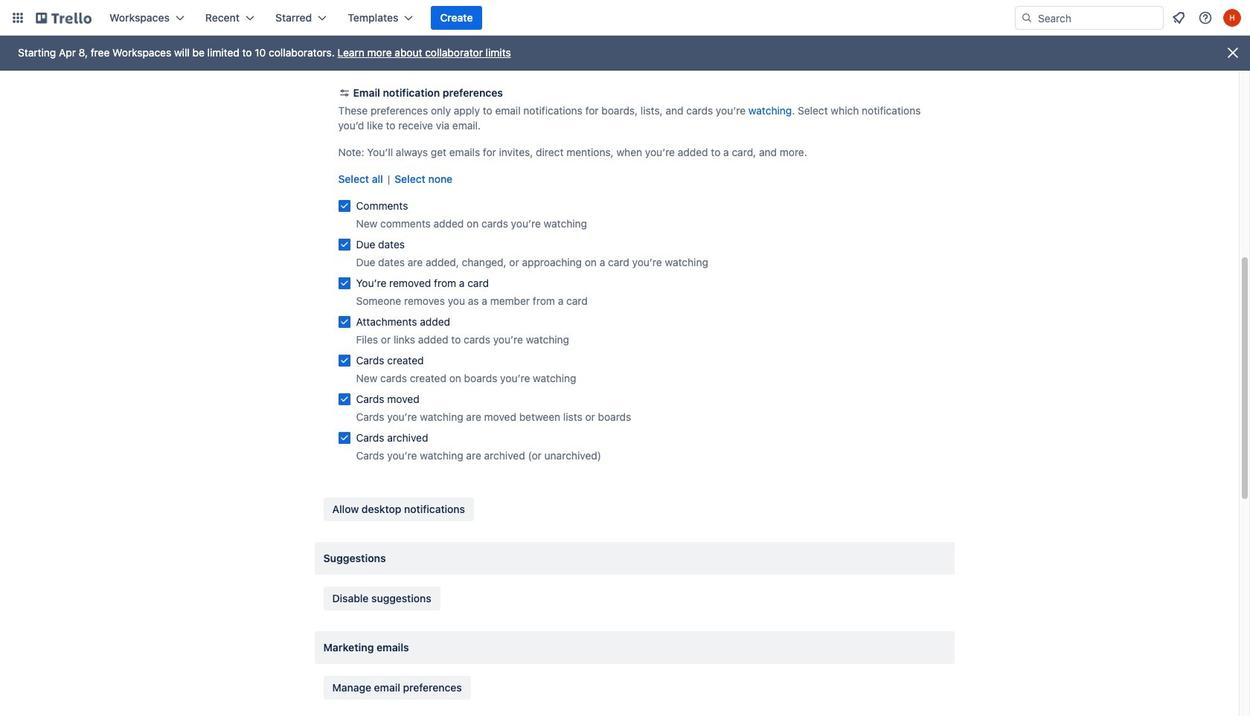 Task type: describe. For each thing, give the bounding box(es) containing it.
open information menu image
[[1198, 10, 1213, 25]]

back to home image
[[36, 6, 92, 30]]



Task type: vqa. For each thing, say whether or not it's contained in the screenshot.
Search icon
yes



Task type: locate. For each thing, give the bounding box(es) containing it.
howard (howard38800628) image
[[1224, 9, 1242, 27]]

Search field
[[1033, 7, 1163, 28]]

search image
[[1021, 12, 1033, 24]]

0 notifications image
[[1170, 9, 1188, 27]]

primary element
[[0, 0, 1250, 36]]



